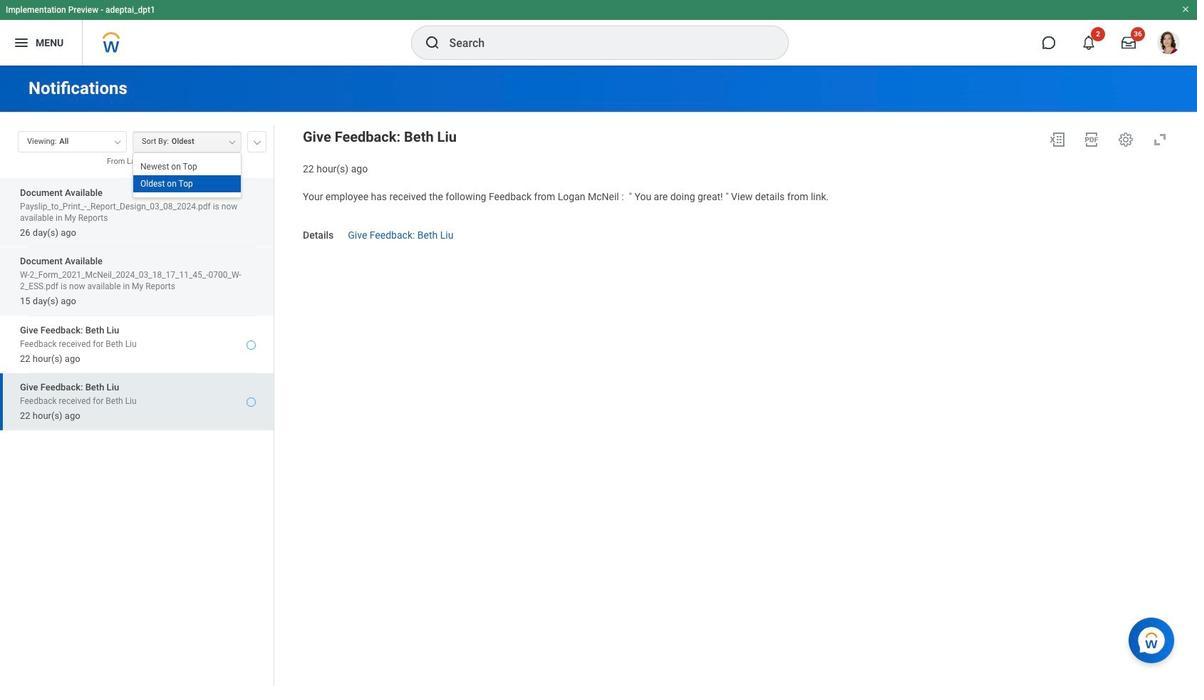 Task type: vqa. For each thing, say whether or not it's contained in the screenshot.
fourth row from the top
no



Task type: describe. For each thing, give the bounding box(es) containing it.
notifications large image
[[1082, 36, 1097, 50]]

Search Workday  search field
[[450, 27, 759, 58]]

export to excel image
[[1050, 131, 1067, 148]]

justify image
[[13, 34, 30, 51]]

task actions image
[[1118, 131, 1135, 148]]

fullscreen image
[[1152, 131, 1169, 148]]

1 mark read image from the top
[[247, 341, 256, 350]]



Task type: locate. For each thing, give the bounding box(es) containing it.
close environment banner image
[[1182, 5, 1191, 14]]

tab panel
[[0, 125, 274, 687]]

search image
[[424, 34, 441, 51]]

view printable version (pdf) image
[[1084, 131, 1101, 148]]

mark read image
[[247, 341, 256, 350], [247, 398, 256, 407]]

inbox large image
[[1122, 36, 1137, 50]]

1 vertical spatial mark read image
[[247, 398, 256, 407]]

main content
[[0, 66, 1198, 687]]

sort by list box
[[133, 158, 241, 193]]

profile logan mcneil image
[[1158, 31, 1181, 57]]

inbox items list box
[[0, 178, 274, 687]]

banner
[[0, 0, 1198, 66]]

region
[[303, 125, 1175, 176]]

2 mark read image from the top
[[247, 398, 256, 407]]

more image
[[253, 138, 262, 145]]

0 vertical spatial mark read image
[[247, 341, 256, 350]]



